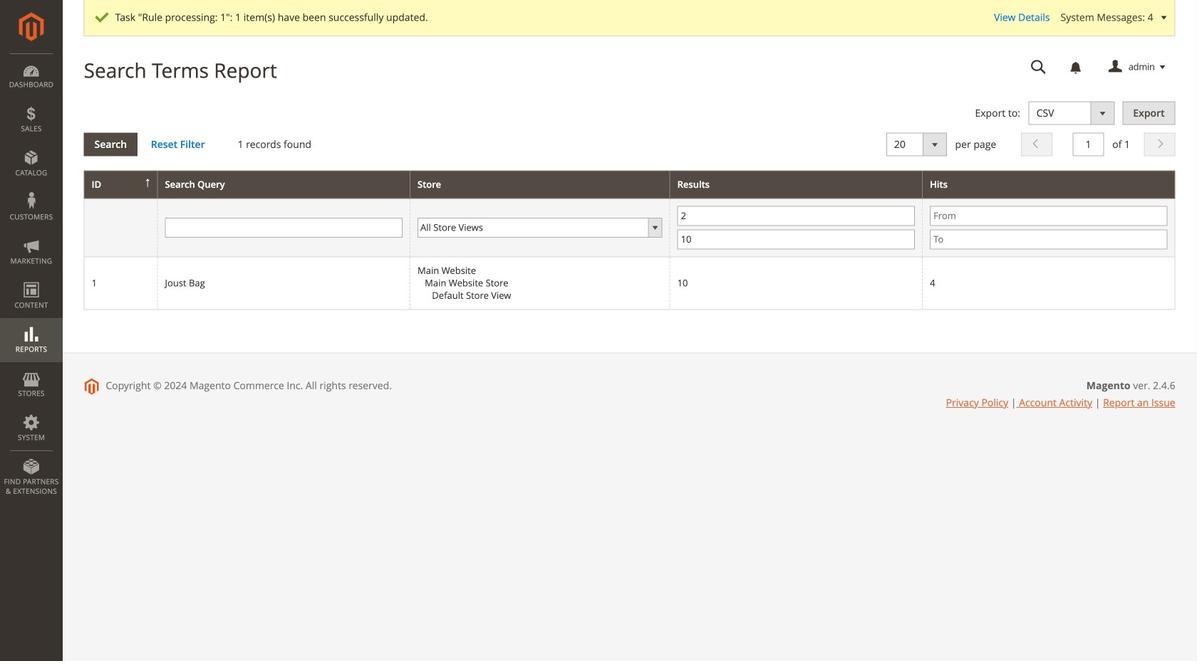 Task type: describe. For each thing, give the bounding box(es) containing it.
To text field
[[677, 230, 915, 250]]



Task type: locate. For each thing, give the bounding box(es) containing it.
1 from text field from the left
[[677, 206, 915, 226]]

2 from text field from the left
[[930, 206, 1168, 226]]

None text field
[[1073, 133, 1104, 157], [165, 218, 403, 238], [1073, 133, 1104, 157], [165, 218, 403, 238]]

To text field
[[930, 230, 1168, 250]]

magento admin panel image
[[19, 12, 44, 41]]

None text field
[[1021, 55, 1057, 80]]

from text field for to text box
[[677, 206, 915, 226]]

menu bar
[[0, 53, 63, 504]]

0 horizontal spatial from text field
[[677, 206, 915, 226]]

1 horizontal spatial from text field
[[930, 206, 1168, 226]]

from text field for to text field
[[930, 206, 1168, 226]]

from text field up to text field
[[930, 206, 1168, 226]]

from text field up to text box
[[677, 206, 915, 226]]

From text field
[[677, 206, 915, 226], [930, 206, 1168, 226]]



Task type: vqa. For each thing, say whether or not it's contained in the screenshot.
option
no



